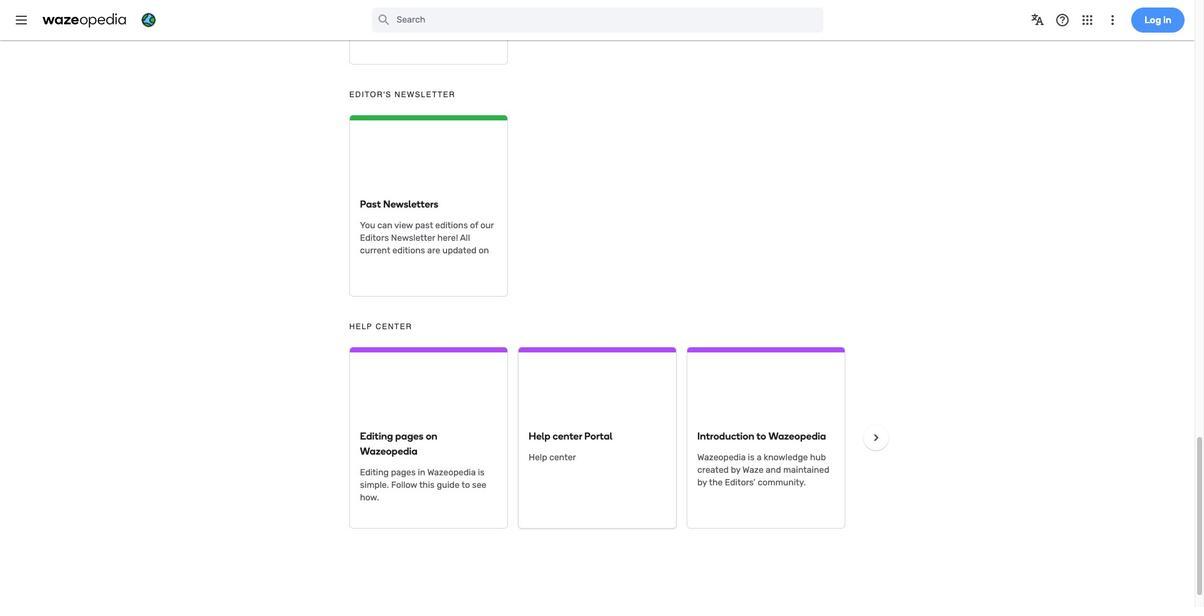 Task type: vqa. For each thing, say whether or not it's contained in the screenshot.
Driving directions
no



Task type: describe. For each thing, give the bounding box(es) containing it.
hub
[[810, 452, 826, 463]]

wazeopedia inside wazeopedia is a knowledge hub created by waze and maintained by the editors' community.
[[697, 452, 746, 463]]

past newsletters link
[[360, 198, 438, 210]]

guide
[[437, 480, 460, 491]]

help center
[[529, 452, 576, 463]]

introduction
[[697, 430, 755, 442]]

published.
[[452, 258, 495, 269]]

past
[[415, 220, 433, 231]]

updated
[[442, 245, 477, 256]]

wazeopedia inside you can view past editions of our editors newsletter here! all current editions are updated on wazeopedia as they're published.
[[360, 258, 408, 269]]

help center portal link
[[529, 430, 613, 442]]

pages for in
[[391, 467, 416, 478]]

community.
[[758, 477, 806, 488]]

here!
[[437, 233, 458, 243]]

how.
[[360, 492, 379, 503]]

follow
[[391, 480, 417, 491]]

you can view past editions of our editors newsletter here! all current editions are updated on wazeopedia as they're published.
[[360, 220, 495, 269]]

they're
[[422, 258, 450, 269]]

knowledge
[[764, 452, 808, 463]]

center for help center
[[549, 452, 576, 463]]

in
[[418, 467, 425, 478]]

editing pages in wazeopedia is simple. follow this guide to see how.
[[360, 467, 487, 503]]

editing pages on wazeopedia
[[360, 430, 438, 457]]

help for help center
[[529, 452, 547, 463]]

current
[[360, 245, 390, 256]]

see
[[472, 480, 487, 491]]

help center
[[349, 322, 412, 331]]

of
[[470, 220, 478, 231]]

help center link
[[349, 322, 412, 331]]

newsletter inside you can view past editions of our editors newsletter here! all current editions are updated on wazeopedia as they're published.
[[391, 233, 435, 243]]

view
[[394, 220, 413, 231]]

to inside editing pages in wazeopedia is simple. follow this guide to see how.
[[462, 480, 470, 491]]

wazeopedia up knowledge
[[769, 430, 826, 442]]



Task type: locate. For each thing, give the bounding box(es) containing it.
0 vertical spatial newsletter
[[395, 90, 456, 99]]

1 vertical spatial to
[[462, 480, 470, 491]]

0 vertical spatial is
[[748, 452, 755, 463]]

0 vertical spatial on
[[479, 245, 489, 256]]

editing pages on wazeopedia link
[[360, 430, 438, 457]]

pages inside editing pages in wazeopedia is simple. follow this guide to see how.
[[391, 467, 416, 478]]

1 vertical spatial editing
[[360, 467, 389, 478]]

is left a
[[748, 452, 755, 463]]

wazeopedia down current
[[360, 258, 408, 269]]

can
[[377, 220, 392, 231]]

newsletter right 'editor's'
[[395, 90, 456, 99]]

to
[[757, 430, 766, 442], [462, 480, 470, 491]]

wazeopedia is a knowledge hub created by waze and maintained by the editors' community.
[[697, 452, 829, 488]]

are
[[427, 245, 440, 256]]

wazeopedia
[[360, 258, 408, 269], [769, 430, 826, 442], [360, 445, 418, 457], [697, 452, 746, 463], [427, 467, 476, 478]]

by up editors'
[[731, 465, 741, 476]]

0 horizontal spatial by
[[697, 477, 707, 488]]

pages for on
[[395, 430, 424, 442]]

1 vertical spatial center
[[549, 452, 576, 463]]

introduction to wazeopedia
[[697, 430, 826, 442]]

help
[[349, 322, 373, 331], [529, 430, 551, 442], [529, 452, 547, 463]]

center
[[376, 322, 412, 331]]

on
[[479, 245, 489, 256], [426, 430, 438, 442]]

newsletter down view
[[391, 233, 435, 243]]

a
[[757, 452, 762, 463]]

1 horizontal spatial by
[[731, 465, 741, 476]]

2 editing from the top
[[360, 467, 389, 478]]

the
[[709, 477, 723, 488]]

0 vertical spatial help
[[349, 322, 373, 331]]

on inside 'editing pages on wazeopedia'
[[426, 430, 438, 442]]

on up published.
[[479, 245, 489, 256]]

by left the
[[697, 477, 707, 488]]

editor's newsletter link
[[349, 90, 456, 99]]

1 horizontal spatial to
[[757, 430, 766, 442]]

editions
[[435, 220, 468, 231], [392, 245, 425, 256]]

maintained
[[783, 465, 829, 476]]

portal
[[584, 430, 613, 442]]

1 vertical spatial newsletter
[[391, 233, 435, 243]]

0 vertical spatial by
[[731, 465, 741, 476]]

newsletter
[[395, 90, 456, 99], [391, 233, 435, 243]]

help for help center portal
[[529, 430, 551, 442]]

1 vertical spatial help
[[529, 430, 551, 442]]

help for help center
[[349, 322, 373, 331]]

0 vertical spatial pages
[[395, 430, 424, 442]]

created
[[697, 465, 729, 476]]

introduction to wazeopedia link
[[697, 430, 826, 442]]

our
[[480, 220, 494, 231]]

you
[[360, 220, 375, 231]]

wazeopedia up guide
[[427, 467, 476, 478]]

editors
[[360, 233, 389, 243]]

0 vertical spatial editing
[[360, 430, 393, 442]]

1 vertical spatial editions
[[392, 245, 425, 256]]

0 horizontal spatial on
[[426, 430, 438, 442]]

this
[[419, 480, 435, 491]]

1 horizontal spatial on
[[479, 245, 489, 256]]

wazeopedia up simple. at left bottom
[[360, 445, 418, 457]]

is
[[748, 452, 755, 463], [478, 467, 485, 478]]

is inside wazeopedia is a knowledge hub created by waze and maintained by the editors' community.
[[748, 452, 755, 463]]

pages inside 'editing pages on wazeopedia'
[[395, 430, 424, 442]]

1 vertical spatial by
[[697, 477, 707, 488]]

all
[[460, 233, 470, 243]]

simple.
[[360, 480, 389, 491]]

editor's newsletter
[[349, 90, 456, 99]]

is inside editing pages in wazeopedia is simple. follow this guide to see how.
[[478, 467, 485, 478]]

1 vertical spatial on
[[426, 430, 438, 442]]

1 horizontal spatial is
[[748, 452, 755, 463]]

1 horizontal spatial editions
[[435, 220, 468, 231]]

newsletters
[[383, 198, 438, 210]]

editor's
[[349, 90, 392, 99]]

editors'
[[725, 477, 756, 488]]

1 vertical spatial pages
[[391, 467, 416, 478]]

1 editing from the top
[[360, 430, 393, 442]]

center for help center portal
[[553, 430, 582, 442]]

pages up in
[[395, 430, 424, 442]]

editing for editing pages in wazeopedia is simple. follow this guide to see how.
[[360, 467, 389, 478]]

to left see on the left of page
[[462, 480, 470, 491]]

by
[[731, 465, 741, 476], [697, 477, 707, 488]]

editing inside 'editing pages on wazeopedia'
[[360, 430, 393, 442]]

editing for editing pages on wazeopedia
[[360, 430, 393, 442]]

center up help center
[[553, 430, 582, 442]]

help left center
[[349, 322, 373, 331]]

editions up as
[[392, 245, 425, 256]]

waze
[[743, 465, 764, 476]]

editions up here!
[[435, 220, 468, 231]]

and
[[766, 465, 781, 476]]

center
[[553, 430, 582, 442], [549, 452, 576, 463]]

0 vertical spatial center
[[553, 430, 582, 442]]

2 vertical spatial help
[[529, 452, 547, 463]]

pages up the follow
[[391, 467, 416, 478]]

past
[[360, 198, 381, 210]]

help center portal
[[529, 430, 613, 442]]

on up the this
[[426, 430, 438, 442]]

on inside you can view past editions of our editors newsletter here! all current editions are updated on wazeopedia as they're published.
[[479, 245, 489, 256]]

1 vertical spatial is
[[478, 467, 485, 478]]

0 vertical spatial editions
[[435, 220, 468, 231]]

0 horizontal spatial is
[[478, 467, 485, 478]]

0 horizontal spatial to
[[462, 480, 470, 491]]

past newsletters
[[360, 198, 438, 210]]

to up a
[[757, 430, 766, 442]]

0 horizontal spatial editions
[[392, 245, 425, 256]]

as
[[411, 258, 420, 269]]

wazeopedia inside 'editing pages on wazeopedia'
[[360, 445, 418, 457]]

help down help center portal
[[529, 452, 547, 463]]

is up see on the left of page
[[478, 467, 485, 478]]

wazeopedia inside editing pages in wazeopedia is simple. follow this guide to see how.
[[427, 467, 476, 478]]

center down help center portal
[[549, 452, 576, 463]]

editing
[[360, 430, 393, 442], [360, 467, 389, 478]]

editing inside editing pages in wazeopedia is simple. follow this guide to see how.
[[360, 467, 389, 478]]

0 vertical spatial to
[[757, 430, 766, 442]]

wazeopedia up created
[[697, 452, 746, 463]]

pages
[[395, 430, 424, 442], [391, 467, 416, 478]]

help up help center
[[529, 430, 551, 442]]



